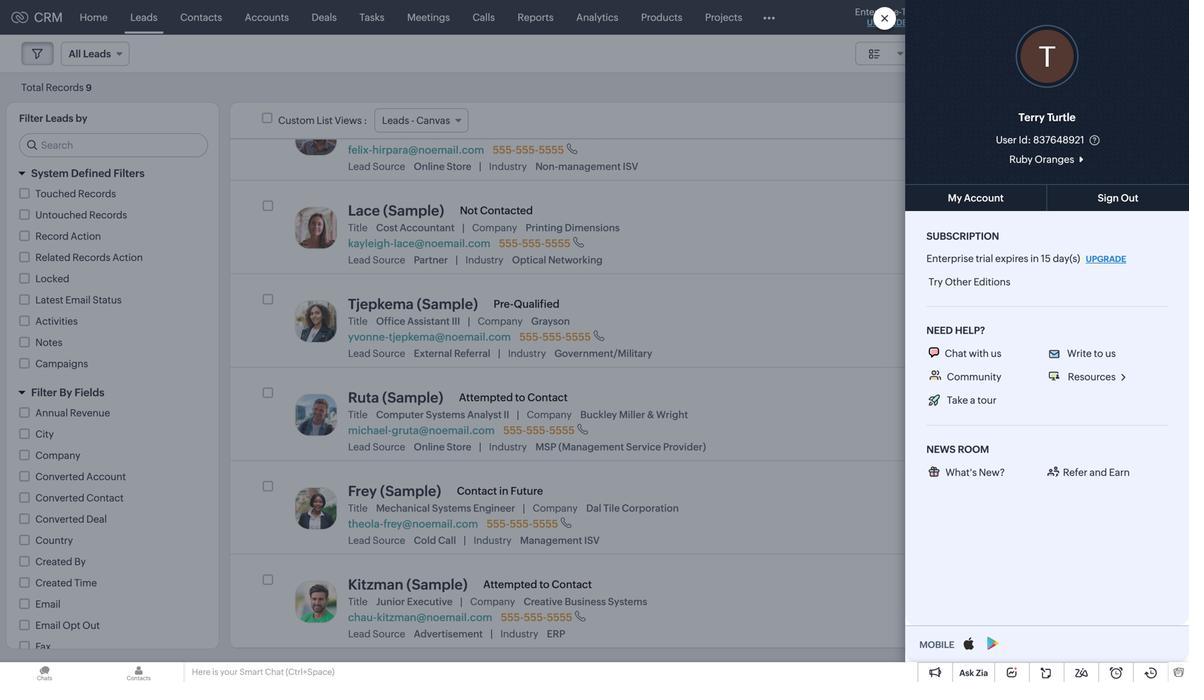 Task type: vqa. For each thing, say whether or not it's contained in the screenshot.
the right 1 to 20 text field
no



Task type: describe. For each thing, give the bounding box(es) containing it.
company for ruta (sample)
[[527, 409, 572, 420]]

email for email opt out
[[35, 620, 61, 631]]

online store for 555-555-5555
[[414, 161, 472, 172]]

title for tjepkema
[[348, 316, 368, 327]]

(sample) for kitzman (sample)
[[407, 577, 468, 593]]

provider)
[[664, 441, 707, 453]]

company up non-
[[524, 129, 569, 140]]

other
[[946, 276, 972, 287]]

4 canvas profile image image from the top
[[295, 487, 338, 530]]

| for non-management isv
[[480, 161, 481, 172]]

555-555-5555 for tjepkema (sample)
[[520, 331, 591, 343]]

canvas profile image image for kitzman (sample)
[[295, 581, 338, 623]]

lead for msp (management service provider)
[[348, 441, 371, 453]]

3 07:19 from the top
[[1036, 325, 1060, 336]]

online store for company
[[414, 441, 472, 453]]

my account
[[949, 192, 1005, 204]]

crm link
[[11, 10, 63, 25]]

sign
[[1099, 192, 1120, 204]]

contact in future
[[457, 485, 543, 497]]

management isv
[[520, 535, 600, 546]]

untouched
[[35, 209, 87, 221]]

source for lace
[[373, 254, 406, 266]]

chat with us element
[[929, 347, 943, 358]]

chau-kitzman@noemail.com link
[[348, 611, 493, 624]]

source for kitzman
[[373, 628, 406, 639]]

here
[[192, 667, 211, 677]]

| for dal tile corporation
[[523, 503, 525, 514]]

frey (sample) link
[[348, 483, 442, 499]]

industry down the i
[[489, 161, 527, 172]]

industry for kitzman (sample)
[[501, 628, 539, 639]]

lead inside button
[[971, 48, 994, 59]]

deals link
[[301, 0, 348, 34]]

try other editions
[[929, 276, 1011, 287]]

canvas image
[[953, 219, 977, 243]]

sort by
[[1039, 114, 1072, 125]]

0 vertical spatial in
[[1031, 253, 1040, 264]]

pre-qualified
[[494, 298, 560, 310]]

1 07:19 from the top
[[1036, 138, 1060, 149]]

lead for management isv
[[348, 535, 371, 546]]

555-555-5555 for kitzman (sample)
[[501, 611, 573, 624]]

cost accountant
[[376, 222, 455, 233]]

created by
[[35, 556, 86, 567]]

systems for computer systems analyst i
[[426, 129, 466, 140]]

created time
[[35, 577, 97, 589]]

printing
[[526, 222, 563, 233]]

by for filter
[[59, 386, 72, 399]]

home link
[[68, 0, 119, 34]]

cold call
[[414, 535, 456, 546]]

chapman
[[578, 129, 624, 140]]

profile pic image
[[1016, 25, 1079, 88]]

dimensions
[[565, 222, 620, 233]]

analyst for ii
[[468, 409, 502, 420]]

pre-
[[494, 298, 514, 310]]

what's
[[946, 467, 978, 478]]

filter for filter leads by
[[19, 113, 43, 124]]

editions
[[974, 276, 1011, 287]]

1 vertical spatial chat
[[265, 667, 284, 677]]

5555 up non-
[[539, 144, 565, 156]]

1 vertical spatial isv
[[585, 535, 600, 546]]

actions
[[1061, 47, 1096, 59]]

systems for computer systems analyst ii
[[426, 409, 466, 420]]

chau-
[[348, 611, 377, 624]]

attempted to contact for ruta (sample)
[[459, 391, 568, 404]]

networking
[[549, 254, 603, 266]]

-
[[1100, 82, 1104, 93]]

accounts
[[245, 12, 289, 23]]

calls link
[[462, 0, 507, 34]]

upgrade link
[[1084, 252, 1129, 266]]

ruby anderson mar 8, 2024 07:19 am for ruta (sample)
[[983, 405, 1076, 429]]

5555 for ruta (sample)
[[550, 424, 575, 437]]

lead source for lace
[[348, 254, 406, 266]]

mechanical
[[376, 503, 430, 514]]

1 vertical spatial out
[[82, 620, 100, 631]]

company down city
[[35, 450, 81, 461]]

defined
[[71, 167, 111, 180]]

lead for erp
[[348, 628, 371, 639]]

chat with us image
[[929, 347, 940, 358]]

555-555-5555 for ruta (sample)
[[504, 424, 575, 437]]

us for write to us
[[1106, 348, 1117, 359]]

michael-
[[348, 424, 392, 437]]

create menu image
[[949, 9, 967, 26]]

refer
[[1064, 467, 1088, 478]]

company for tjepkema (sample)
[[478, 316, 523, 327]]

related
[[35, 252, 71, 263]]

out inside button
[[1122, 192, 1139, 204]]

tasks link
[[348, 0, 396, 34]]

created for created time
[[35, 577, 72, 589]]

contact up deal
[[86, 492, 124, 504]]

Search text field
[[20, 134, 208, 157]]

3 am from the top
[[1062, 325, 1076, 336]]

locked
[[35, 273, 69, 284]]

industry down engineer
[[474, 535, 512, 546]]

canvas image for tjepkema (sample)
[[953, 312, 977, 336]]

(ctrl+space)
[[286, 667, 335, 677]]

advertisement
[[414, 628, 483, 639]]

not contacted
[[460, 204, 533, 217]]

contacted
[[480, 204, 533, 217]]

| for government/military
[[499, 348, 501, 359]]

2 2024 from the top
[[1012, 231, 1035, 242]]

tile
[[604, 503, 620, 514]]

canvas profile image image for lace (sample)
[[295, 207, 338, 249]]

4 07:19 from the top
[[1036, 418, 1060, 429]]

| for grayson
[[468, 316, 470, 327]]

create lead
[[938, 48, 994, 59]]

annual
[[35, 407, 68, 419]]

ruta
[[348, 390, 379, 406]]

hirpara@noemail.com
[[373, 144, 485, 156]]

1 8, from the top
[[1002, 138, 1010, 149]]

4 mar from the top
[[983, 418, 1000, 429]]

0 horizontal spatial action
[[71, 231, 101, 242]]

signals element
[[1004, 0, 1031, 35]]

government/military
[[555, 348, 653, 359]]

sort
[[1039, 114, 1059, 125]]

contact up msp
[[528, 391, 568, 404]]

account for converted account
[[86, 471, 126, 482]]

converted account
[[35, 471, 126, 482]]

attempted for kitzman (sample)
[[484, 578, 538, 591]]

need
[[927, 325, 954, 336]]

records for total
[[46, 82, 84, 93]]

industry for ruta (sample)
[[489, 441, 527, 453]]

store for 555-555-5555
[[447, 161, 472, 172]]

corporation
[[622, 503, 679, 514]]

mobile
[[920, 640, 955, 650]]

3 mar from the top
[[983, 325, 1000, 336]]

account for my account
[[965, 192, 1005, 204]]

&
[[648, 409, 655, 420]]

2 am from the top
[[1062, 231, 1076, 242]]

external referral
[[414, 348, 491, 359]]

555-555-5555 for lace (sample)
[[499, 237, 571, 250]]

2 mar from the top
[[983, 231, 1000, 242]]

referral
[[454, 348, 491, 359]]

source for ruta
[[373, 441, 406, 453]]

records for related
[[73, 252, 110, 263]]

mar 8, 2024 07:19 am for company
[[983, 231, 1076, 242]]

industry for lace (sample)
[[466, 254, 504, 266]]

(sample) for ruta (sample)
[[382, 390, 444, 406]]

contacts
[[180, 12, 222, 23]]

michael-gruta@noemail.com link
[[348, 424, 495, 437]]

5555 for tjepkema (sample)
[[566, 331, 591, 343]]

1 vertical spatial leads
[[45, 113, 73, 124]]

ii
[[504, 409, 510, 420]]

computer systems analyst i
[[376, 129, 507, 140]]

converted contact
[[35, 492, 124, 504]]

community
[[948, 371, 1002, 382]]

5555 for kitzman (sample)
[[547, 611, 573, 624]]

canvas profile image image for tjepkema (sample)
[[295, 300, 338, 343]]

analyst for i
[[468, 129, 502, 140]]

by
[[76, 113, 87, 124]]

latest
[[35, 294, 63, 306]]

1 am from the top
[[1062, 138, 1076, 149]]

1 2024 from the top
[[1012, 138, 1035, 149]]

computer for computer systems analyst ii
[[376, 409, 424, 420]]

anderson for ruta (sample)
[[1012, 405, 1061, 417]]

3 8, from the top
[[1002, 325, 1010, 336]]

| for printing dimensions
[[463, 222, 465, 234]]

resources
[[1069, 371, 1117, 382]]

systems right business
[[608, 596, 648, 607]]

products link
[[630, 0, 694, 34]]

id:
[[1019, 134, 1032, 146]]

ruta (sample)
[[348, 390, 444, 406]]

contacts link
[[169, 0, 234, 34]]

mar 8, 2024 07:19 am for 555-555-5555
[[983, 138, 1076, 149]]

office assistant iii
[[376, 316, 461, 327]]

notes
[[35, 337, 62, 348]]

record
[[35, 231, 69, 242]]

reports link
[[507, 0, 565, 34]]

| for management isv
[[464, 535, 466, 546]]

earn
[[1110, 467, 1131, 478]]

opt
[[63, 620, 80, 631]]

contact up engineer
[[457, 485, 497, 497]]

(sample) for frey (sample)
[[380, 483, 442, 499]]

tjepkema (sample)
[[348, 296, 478, 312]]

take a tour link
[[927, 394, 999, 407]]

canvas profile image image for ruta (sample)
[[295, 394, 338, 436]]

ruby for ruta (sample)
[[983, 405, 1009, 417]]

1 horizontal spatial action
[[112, 252, 143, 263]]

lead for non-management isv
[[348, 161, 371, 172]]

lead source for kitzman
[[348, 628, 406, 639]]

take a tour
[[948, 394, 997, 406]]

chau-kitzman@noemail.com
[[348, 611, 493, 624]]

title for kitzman
[[348, 596, 368, 607]]

| for buckley miller & wright
[[517, 409, 519, 421]]



Task type: locate. For each thing, give the bounding box(es) containing it.
cost
[[376, 222, 398, 233]]

canvas profile image image left lace
[[295, 207, 338, 249]]

company left creative
[[470, 596, 516, 607]]

online store
[[414, 161, 472, 172], [414, 441, 472, 453]]

junior
[[376, 596, 405, 607]]

chats image
[[0, 662, 89, 682]]

by
[[1061, 114, 1072, 125], [59, 386, 72, 399], [74, 556, 86, 567]]

2 lead source from the top
[[348, 254, 406, 266]]

5 lead source from the top
[[348, 535, 406, 546]]

0 horizontal spatial in
[[500, 485, 509, 497]]

refer and earn
[[1064, 467, 1131, 478]]

write
[[1068, 348, 1093, 359]]

lead source down the yvonne-
[[348, 348, 406, 359]]

1 vertical spatial anderson
[[1012, 405, 1061, 417]]

2 horizontal spatial by
[[1061, 114, 1072, 125]]

leads inside leads 'link'
[[130, 12, 158, 23]]

6 title from the top
[[348, 596, 368, 607]]

status
[[93, 294, 122, 306]]

ruby anderson mar 8, 2024 07:19 am for tjepkema (sample)
[[983, 311, 1076, 336]]

converted for converted deal
[[35, 514, 84, 525]]

| up not contacted
[[480, 161, 481, 172]]

1 vertical spatial to
[[515, 391, 526, 404]]

1 horizontal spatial chat
[[945, 348, 968, 359]]

1 ruby anderson mar 8, 2024 07:19 am from the top
[[983, 311, 1076, 336]]

action up status
[[112, 252, 143, 263]]

mechanical systems engineer
[[376, 503, 516, 514]]

1 vertical spatial online store
[[414, 441, 472, 453]]

5555 up erp
[[547, 611, 573, 624]]

attempted for ruta (sample)
[[459, 391, 513, 404]]

title up theola-
[[348, 503, 368, 514]]

2 07:19 from the top
[[1036, 231, 1060, 242]]

9 inside total records 9
[[86, 83, 92, 93]]

555-555-5555 for frey (sample)
[[487, 518, 559, 530]]

industry down grayson
[[508, 348, 546, 359]]

analyst left the i
[[468, 129, 502, 140]]

reports
[[518, 12, 554, 23]]

5555 up government/military
[[566, 331, 591, 343]]

1 vertical spatial by
[[59, 386, 72, 399]]

felix-hirpara@noemail.com link
[[348, 144, 485, 156]]

0 vertical spatial canvas image
[[953, 312, 977, 336]]

systems up gruta@noemail.com
[[426, 409, 466, 420]]

title up chau-
[[348, 596, 368, 607]]

1 computer from the top
[[376, 129, 424, 140]]

1 vertical spatial ruby
[[983, 311, 1009, 324]]

2 analyst from the top
[[468, 409, 502, 420]]

contact
[[528, 391, 568, 404], [457, 485, 497, 497], [86, 492, 124, 504], [552, 578, 592, 591]]

lead source down kayleigh-
[[348, 254, 406, 266]]

navigation
[[1120, 77, 1169, 98]]

system defined filters button
[[6, 161, 219, 186]]

source down chau-
[[373, 628, 406, 639]]

2 vertical spatial ruby
[[983, 405, 1009, 417]]

3 source from the top
[[373, 348, 406, 359]]

1 mar from the top
[[983, 138, 1000, 149]]

1 anderson from the top
[[1012, 311, 1061, 324]]

2 online from the top
[[414, 441, 445, 453]]

1 analyst from the top
[[468, 129, 502, 140]]

dal tile corporation
[[587, 503, 679, 514]]

systems up hirpara@noemail.com
[[426, 129, 466, 140]]

deals
[[312, 12, 337, 23]]

company up msp
[[527, 409, 572, 420]]

isv down dal
[[585, 535, 600, 546]]

0 horizontal spatial to
[[515, 391, 526, 404]]

non-
[[536, 161, 559, 172]]

anderson down enterprise trial expires in 15 day(s) upgrade
[[1012, 311, 1061, 324]]

search image
[[984, 11, 996, 23]]

1 horizontal spatial out
[[1122, 192, 1139, 204]]

0 vertical spatial attempted to contact
[[459, 391, 568, 404]]

1 vertical spatial attempted to contact
[[484, 578, 592, 591]]

miller
[[619, 409, 646, 420]]

terry
[[1019, 111, 1046, 124]]

3 title from the top
[[348, 316, 368, 327]]

sign out button
[[1048, 184, 1190, 211]]

search element
[[975, 0, 1004, 35]]

4 lead source from the top
[[348, 441, 406, 453]]

online down michael-gruta@noemail.com link
[[414, 441, 445, 453]]

0 horizontal spatial by
[[59, 386, 72, 399]]

chat right chat with us element at the bottom of page
[[945, 348, 968, 359]]

calendar image
[[1040, 12, 1052, 23]]

0 vertical spatial created
[[35, 556, 72, 567]]

call
[[438, 535, 456, 546]]

buckley miller & wright
[[581, 409, 689, 420]]

by inside dropdown button
[[59, 386, 72, 399]]

1 vertical spatial in
[[500, 485, 509, 497]]

canvas image for ruta (sample)
[[953, 406, 977, 430]]

industry left optical
[[466, 254, 504, 266]]

store down hirpara@noemail.com
[[447, 161, 472, 172]]

lead source down chau-
[[348, 628, 406, 639]]

lead for government/military
[[348, 348, 371, 359]]

0 vertical spatial attempted
[[459, 391, 513, 404]]

by up time
[[74, 556, 86, 567]]

cold
[[414, 535, 436, 546]]

attempted to contact for kitzman (sample)
[[484, 578, 592, 591]]

qualified
[[514, 298, 560, 310]]

5555 for frey (sample)
[[533, 518, 559, 530]]

1 vertical spatial attempted
[[484, 578, 538, 591]]

2 source from the top
[[373, 254, 406, 266]]

0 vertical spatial analyst
[[468, 129, 502, 140]]

attempted to contact up creative
[[484, 578, 592, 591]]

optical
[[512, 254, 547, 266]]

in left 15 on the top of page
[[1031, 253, 1040, 264]]

email right latest
[[65, 294, 91, 306]]

1 created from the top
[[35, 556, 72, 567]]

title up the yvonne-
[[348, 316, 368, 327]]

contact up business
[[552, 578, 592, 591]]

0 vertical spatial by
[[1061, 114, 1072, 125]]

email up fax
[[35, 620, 61, 631]]

2 computer from the top
[[376, 409, 424, 420]]

records down defined
[[78, 188, 116, 199]]

2 mar 8, 2024 07:19 am from the top
[[983, 231, 1076, 242]]

analytics link
[[565, 0, 630, 34]]

(sample) up 'mechanical'
[[380, 483, 442, 499]]

lead source for ruta
[[348, 441, 406, 453]]

1 horizontal spatial 9
[[1106, 82, 1113, 93]]

title for lace
[[348, 222, 368, 233]]

1 horizontal spatial to
[[540, 578, 550, 591]]

ruby down "id:"
[[1010, 154, 1033, 165]]

records for untouched
[[89, 209, 127, 221]]

tour
[[978, 394, 997, 406]]

0 horizontal spatial chat
[[265, 667, 284, 677]]

2 vertical spatial converted
[[35, 514, 84, 525]]

management
[[520, 535, 583, 546]]

created down created by on the bottom
[[35, 577, 72, 589]]

mar down tour
[[983, 418, 1000, 429]]

kayleigh-lace@noemail.com
[[348, 237, 491, 250]]

| down lace@noemail.com
[[456, 254, 458, 266]]

projects
[[706, 12, 743, 23]]

1 vertical spatial online
[[414, 441, 445, 453]]

calls
[[473, 12, 495, 23]]

filter up annual
[[31, 386, 57, 399]]

0 vertical spatial online store
[[414, 161, 472, 172]]

email down created time
[[35, 599, 61, 610]]

records down record action
[[73, 252, 110, 263]]

9 for total records 9
[[86, 83, 92, 93]]

5 canvas profile image image from the top
[[295, 581, 338, 623]]

industry for tjepkema (sample)
[[508, 348, 546, 359]]

title down ruta
[[348, 409, 368, 420]]

country
[[35, 535, 73, 546]]

2 ruby anderson mar 8, 2024 07:19 am from the top
[[983, 405, 1076, 429]]

1 horizontal spatial in
[[1031, 253, 1040, 264]]

5 source from the top
[[373, 535, 406, 546]]

9 right -
[[1106, 82, 1113, 93]]

ask zia
[[960, 668, 989, 678]]

lead source down theola-
[[348, 535, 406, 546]]

email opt out
[[35, 620, 100, 631]]

1 canvas image from the top
[[953, 312, 977, 336]]

system defined filters
[[31, 167, 145, 180]]

ruby right a
[[983, 405, 1009, 417]]

kitzman (sample)
[[348, 577, 468, 593]]

ruby inside field
[[1010, 154, 1033, 165]]

1 vertical spatial filter
[[31, 386, 57, 399]]

2 title from the top
[[348, 222, 368, 233]]

| for erp
[[491, 628, 493, 640]]

0 vertical spatial anderson
[[1012, 311, 1061, 324]]

kitzman
[[348, 577, 404, 593]]

day(s)
[[1054, 253, 1081, 264]]

1 horizontal spatial us
[[1106, 348, 1117, 359]]

attempted up ii
[[459, 391, 513, 404]]

0 vertical spatial store
[[447, 161, 472, 172]]

0 vertical spatial action
[[71, 231, 101, 242]]

2 store from the top
[[447, 441, 472, 453]]

0 vertical spatial mar 8, 2024 07:19 am
[[983, 138, 1076, 149]]

felix-hirpara@noemail.com
[[348, 144, 485, 156]]

lead source down the felix-
[[348, 161, 406, 172]]

converted for converted account
[[35, 471, 84, 482]]

source down theola-
[[373, 535, 406, 546]]

| for optical networking
[[456, 254, 458, 266]]

1 vertical spatial email
[[35, 599, 61, 610]]

us for chat with us
[[992, 348, 1002, 359]]

account up converted contact
[[86, 471, 126, 482]]

0 vertical spatial email
[[65, 294, 91, 306]]

filter inside "filter by fields" dropdown button
[[31, 386, 57, 399]]

lead down kayleigh-
[[348, 254, 371, 266]]

to
[[1095, 348, 1104, 359], [515, 391, 526, 404], [540, 578, 550, 591]]

0 vertical spatial account
[[965, 192, 1005, 204]]

lead for optical networking
[[348, 254, 371, 266]]

logo image
[[11, 12, 28, 23]]

ruby for tjepkema (sample)
[[983, 311, 1009, 324]]

title down lace
[[348, 222, 368, 233]]

2 online store from the top
[[414, 441, 472, 453]]

1 mar 8, 2024 07:19 am from the top
[[983, 138, 1076, 149]]

created for created by
[[35, 556, 72, 567]]

1 us from the left
[[992, 348, 1002, 359]]

canvas profile image image
[[295, 207, 338, 249], [295, 300, 338, 343], [295, 394, 338, 436], [295, 487, 338, 530], [295, 581, 338, 623]]

| down not
[[463, 222, 465, 234]]

2 vertical spatial by
[[74, 556, 86, 567]]

company for frey (sample)
[[533, 503, 578, 514]]

1 vertical spatial mar 8, 2024 07:19 am
[[983, 231, 1076, 242]]

out right opt
[[82, 620, 100, 631]]

1 horizontal spatial leads
[[130, 12, 158, 23]]

create menu element
[[941, 0, 975, 34]]

0 horizontal spatial isv
[[585, 535, 600, 546]]

6 lead source from the top
[[348, 628, 406, 639]]

converted up country
[[35, 514, 84, 525]]

systems up frey@noemail.com
[[432, 503, 472, 514]]

record action
[[35, 231, 101, 242]]

1 vertical spatial store
[[447, 441, 472, 453]]

out right sign
[[1122, 192, 1139, 204]]

2 vertical spatial email
[[35, 620, 61, 631]]

lead down chau-
[[348, 628, 371, 639]]

ruby anderson mar 8, 2024 07:19 am right a
[[983, 405, 1076, 429]]

source down felix-hirpara@noemail.com link
[[373, 161, 406, 172]]

555-555-5555 down grayson
[[520, 331, 591, 343]]

lead source down michael-
[[348, 441, 406, 453]]

company for kitzman (sample)
[[470, 596, 516, 607]]

to for kitzman (sample)
[[540, 578, 550, 591]]

home
[[80, 12, 108, 23]]

(sample) up "michael-gruta@noemail.com"
[[382, 390, 444, 406]]

records right total at the top of the page
[[46, 82, 84, 93]]

online for 555-555-5555
[[414, 161, 445, 172]]

1 - 9
[[1094, 82, 1113, 93]]

company for lace (sample)
[[472, 222, 518, 233]]

0 vertical spatial to
[[1095, 348, 1104, 359]]

email for email
[[35, 599, 61, 610]]

attempted to contact
[[459, 391, 568, 404], [484, 578, 592, 591]]

lead source for tjepkema
[[348, 348, 406, 359]]

with
[[970, 348, 990, 359]]

tjepkema
[[348, 296, 414, 312]]

office
[[376, 316, 406, 327]]

michael-gruta@noemail.com
[[348, 424, 495, 437]]

1 vertical spatial converted
[[35, 492, 84, 504]]

| down future
[[523, 503, 525, 514]]

industry down ii
[[489, 441, 527, 453]]

annual revenue
[[35, 407, 110, 419]]

| for creative business systems
[[461, 596, 463, 608]]

0 horizontal spatial leads
[[45, 113, 73, 124]]

by for created
[[74, 556, 86, 567]]

9 for 1 - 9
[[1106, 82, 1113, 93]]

2 vertical spatial to
[[540, 578, 550, 591]]

store for company
[[447, 441, 472, 453]]

store down gruta@noemail.com
[[447, 441, 472, 453]]

external
[[414, 348, 453, 359]]

4 8, from the top
[[1002, 418, 1010, 429]]

online down hirpara@noemail.com
[[414, 161, 445, 172]]

source for tjepkema
[[373, 348, 406, 359]]

by up the annual revenue
[[59, 386, 72, 399]]

1 online from the top
[[414, 161, 445, 172]]

signals image
[[1013, 11, 1023, 23]]

total
[[21, 82, 44, 93]]

3 lead source from the top
[[348, 348, 406, 359]]

0 vertical spatial ruby anderson mar 8, 2024 07:19 am
[[983, 311, 1076, 336]]

company up management
[[533, 503, 578, 514]]

trial
[[976, 253, 994, 264]]

0 vertical spatial leads
[[130, 12, 158, 23]]

systems for mechanical systems engineer
[[432, 503, 472, 514]]

1 vertical spatial canvas image
[[953, 406, 977, 430]]

canvas image down take
[[953, 406, 977, 430]]

junior executive
[[376, 596, 453, 607]]

0 vertical spatial isv
[[623, 161, 639, 172]]

4 2024 from the top
[[1012, 418, 1035, 429]]

activities
[[35, 316, 78, 327]]

time
[[74, 577, 97, 589]]

computer for computer systems analyst i
[[376, 129, 424, 140]]

4 title from the top
[[348, 409, 368, 420]]

555-555-5555 up optical
[[499, 237, 571, 250]]

yvonne-tjepkema@noemail.com
[[348, 331, 511, 343]]

| up kitzman@noemail.com
[[461, 596, 463, 608]]

4 am from the top
[[1062, 418, 1076, 429]]

3 2024 from the top
[[1012, 325, 1035, 336]]

Ruby Oranges field
[[964, 152, 1131, 166]]

1 vertical spatial ruby anderson mar 8, 2024 07:19 am
[[983, 405, 1076, 429]]

0 vertical spatial converted
[[35, 471, 84, 482]]

0 vertical spatial online
[[414, 161, 445, 172]]

by right sort
[[1061, 114, 1072, 125]]

online for company
[[414, 441, 445, 453]]

source down the yvonne-
[[373, 348, 406, 359]]

am up refer
[[1062, 418, 1076, 429]]

2 canvas profile image image from the top
[[295, 300, 338, 343]]

1 vertical spatial account
[[86, 471, 126, 482]]

1 converted from the top
[[35, 471, 84, 482]]

company down not contacted
[[472, 222, 518, 233]]

1 vertical spatial analyst
[[468, 409, 502, 420]]

tjepkema@noemail.com
[[389, 331, 511, 343]]

a
[[971, 394, 976, 406]]

lace
[[348, 203, 380, 219]]

5555 up msp
[[550, 424, 575, 437]]

ruta (sample) link
[[348, 390, 444, 406]]

3 canvas profile image image from the top
[[295, 394, 338, 436]]

1 lead source from the top
[[348, 161, 406, 172]]

lace (sample)
[[348, 203, 445, 219]]

erp
[[547, 628, 566, 639]]

chat right smart
[[265, 667, 284, 677]]

1 store from the top
[[447, 161, 472, 172]]

user id: 837648921
[[997, 134, 1085, 146]]

news room
[[927, 444, 990, 455]]

6 source from the top
[[373, 628, 406, 639]]

2 horizontal spatial to
[[1095, 348, 1104, 359]]

mar 8, 2024 07:19 am
[[983, 138, 1076, 149], [983, 231, 1076, 242]]

1 horizontal spatial by
[[74, 556, 86, 567]]

4 source from the top
[[373, 441, 406, 453]]

1 horizontal spatial account
[[965, 192, 1005, 204]]

converted up converted deal
[[35, 492, 84, 504]]

2 canvas image from the top
[[953, 406, 977, 430]]

555-555-5555 down creative
[[501, 611, 573, 624]]

converted for converted contact
[[35, 492, 84, 504]]

turtle
[[1048, 111, 1076, 124]]

frey@noemail.com
[[384, 518, 479, 530]]

0 horizontal spatial out
[[82, 620, 100, 631]]

touched
[[35, 188, 76, 199]]

to for ruta (sample)
[[515, 391, 526, 404]]

title for ruta
[[348, 409, 368, 420]]

canvas image up chat with us
[[953, 312, 977, 336]]

converted
[[35, 471, 84, 482], [35, 492, 84, 504], [35, 514, 84, 525]]

555-
[[493, 144, 516, 156], [516, 144, 539, 156], [499, 237, 522, 250], [522, 237, 545, 250], [520, 331, 543, 343], [543, 331, 566, 343], [504, 424, 527, 437], [527, 424, 550, 437], [487, 518, 510, 530], [510, 518, 533, 530], [501, 611, 524, 624], [524, 611, 547, 624]]

mar up the trial
[[983, 231, 1000, 242]]

| right referral
[[499, 348, 501, 359]]

2 anderson from the top
[[1012, 405, 1061, 417]]

theola-
[[348, 518, 384, 530]]

9 up 'by'
[[86, 83, 92, 93]]

1 vertical spatial computer
[[376, 409, 424, 420]]

0 horizontal spatial us
[[992, 348, 1002, 359]]

1 vertical spatial created
[[35, 577, 72, 589]]

us up resources on the right
[[1106, 348, 1117, 359]]

2 us from the left
[[1106, 348, 1117, 359]]

untouched records
[[35, 209, 127, 221]]

computer up felix-hirpara@noemail.com
[[376, 129, 424, 140]]

theola-frey@noemail.com link
[[348, 518, 479, 530]]

wright
[[657, 409, 689, 420]]

0 vertical spatial chat
[[945, 348, 968, 359]]

2 converted from the top
[[35, 492, 84, 504]]

enterprise
[[927, 253, 974, 264]]

0 vertical spatial ruby
[[1010, 154, 1033, 165]]

latest email status
[[35, 294, 122, 306]]

2024
[[1012, 138, 1035, 149], [1012, 231, 1035, 242], [1012, 325, 1035, 336], [1012, 418, 1035, 429]]

account right my
[[965, 192, 1005, 204]]

title for frey
[[348, 503, 368, 514]]

1 vertical spatial action
[[112, 252, 143, 263]]

2 8, from the top
[[1002, 231, 1010, 242]]

1 horizontal spatial isv
[[623, 161, 639, 172]]

action up related records action
[[71, 231, 101, 242]]

(sample) for tjepkema (sample)
[[417, 296, 478, 312]]

1
[[1094, 82, 1098, 93]]

2 created from the top
[[35, 577, 72, 589]]

0 vertical spatial computer
[[376, 129, 424, 140]]

take
[[948, 394, 969, 406]]

contacts image
[[94, 662, 183, 682]]

online store down gruta@noemail.com
[[414, 441, 472, 453]]

system
[[31, 167, 69, 180]]

1 online store from the top
[[414, 161, 472, 172]]

555-555-5555 up non-
[[493, 144, 565, 156]]

printing dimensions
[[526, 222, 620, 233]]

non-management isv
[[536, 161, 639, 172]]

(sample) for lace (sample)
[[383, 203, 445, 219]]

0 vertical spatial out
[[1122, 192, 1139, 204]]

city
[[35, 429, 54, 440]]

isv right the management
[[623, 161, 639, 172]]

by for sort
[[1061, 114, 1072, 125]]

0 horizontal spatial account
[[86, 471, 126, 482]]

1 canvas profile image image from the top
[[295, 207, 338, 249]]

1 title from the top
[[348, 129, 368, 140]]

555-555-5555 down engineer
[[487, 518, 559, 530]]

| right advertisement
[[491, 628, 493, 640]]

anderson for tjepkema (sample)
[[1012, 311, 1061, 324]]

yvonne-
[[348, 331, 389, 343]]

frey (sample)
[[348, 483, 442, 499]]

| for msp (management service provider)
[[480, 441, 481, 453]]

filter for filter by fields
[[31, 386, 57, 399]]

records for touched
[[78, 188, 116, 199]]

leads left 'by'
[[45, 113, 73, 124]]

1 source from the top
[[373, 161, 406, 172]]

0 vertical spatial filter
[[19, 113, 43, 124]]

5555 for lace (sample)
[[545, 237, 571, 250]]

account inside button
[[965, 192, 1005, 204]]

| right ii
[[517, 409, 519, 421]]

3 converted from the top
[[35, 514, 84, 525]]

canvas image
[[953, 312, 977, 336], [953, 406, 977, 430]]

5 title from the top
[[348, 503, 368, 514]]

0 horizontal spatial 9
[[86, 83, 92, 93]]

converted up converted contact
[[35, 471, 84, 482]]



